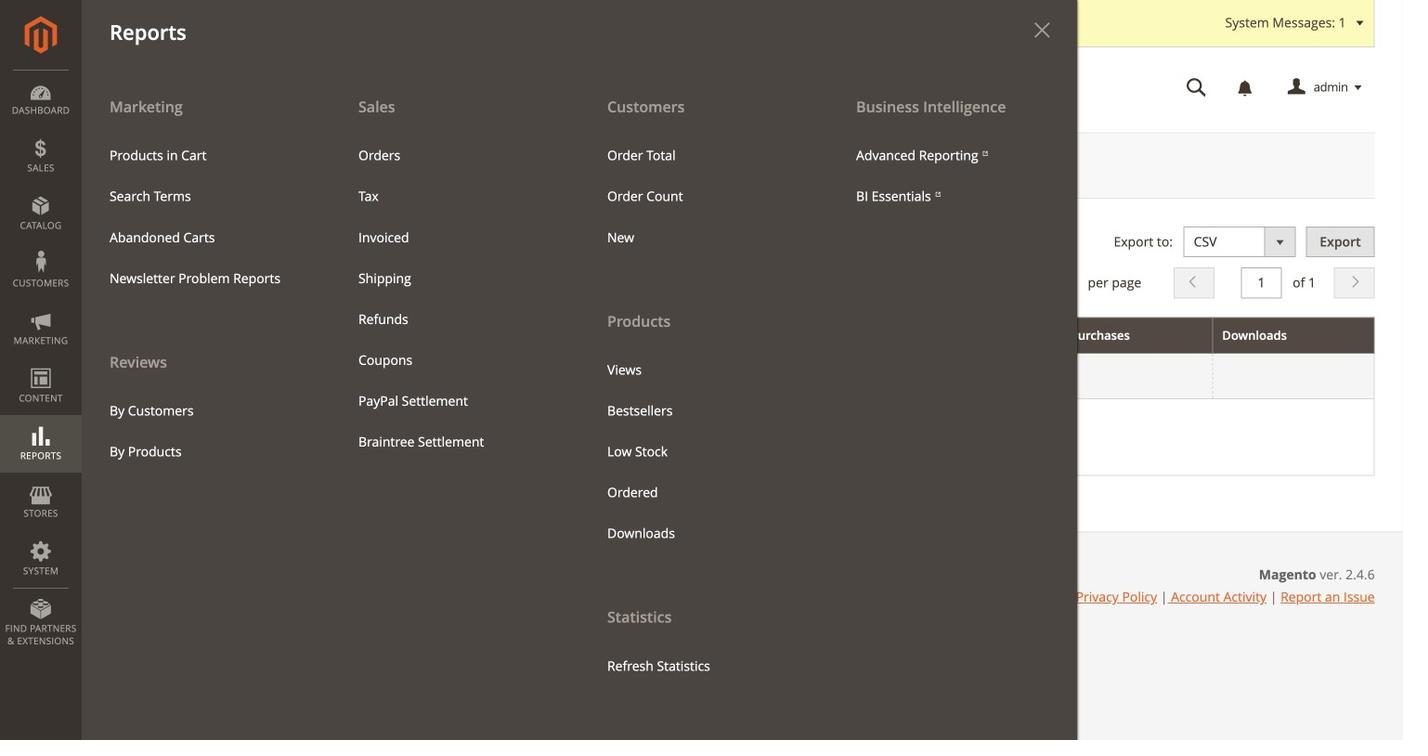 Task type: locate. For each thing, give the bounding box(es) containing it.
menu
[[82, 85, 1077, 740], [82, 85, 331, 472], [579, 85, 828, 687], [96, 135, 317, 299], [344, 135, 565, 462], [593, 135, 814, 258], [842, 135, 1063, 217], [593, 350, 814, 554], [96, 391, 317, 472]]

None text field
[[119, 363, 417, 389], [753, 363, 1051, 389], [119, 363, 417, 389], [753, 363, 1051, 389]]

menu bar
[[0, 0, 1077, 740]]

None text field
[[1241, 268, 1282, 298], [436, 363, 734, 389], [1241, 268, 1282, 298], [436, 363, 734, 389]]

magento admin panel image
[[25, 16, 57, 54]]



